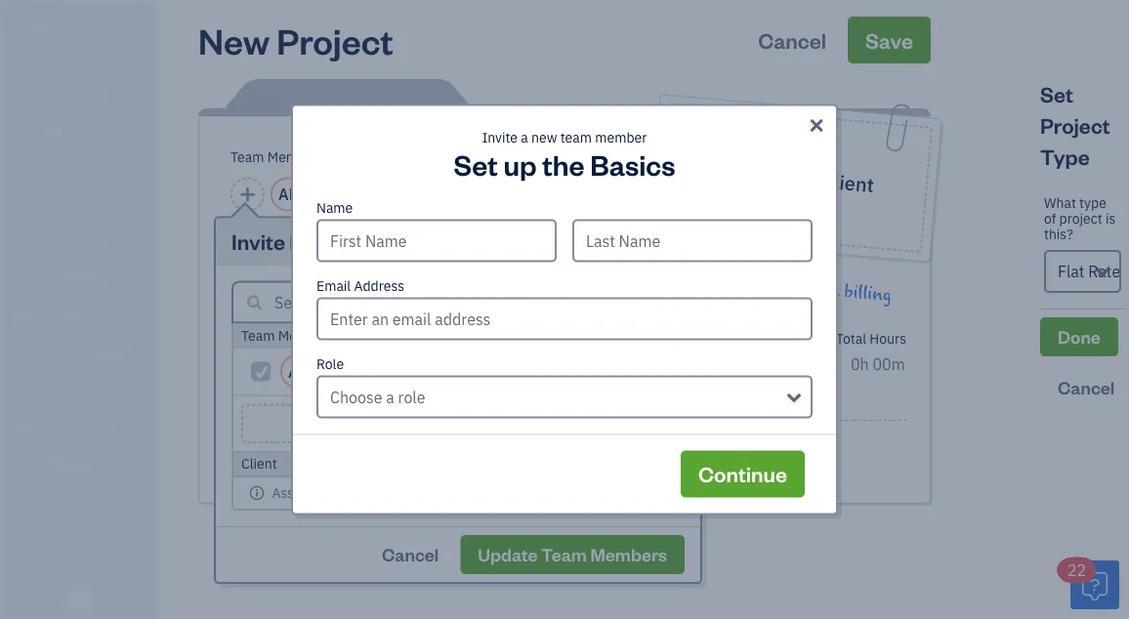 Task type: describe. For each thing, give the bounding box(es) containing it.
who
[[757, 273, 789, 297]]

to for who
[[785, 299, 801, 322]]

cancel button for update team members
[[364, 535, 457, 575]]

items and services image
[[15, 569, 150, 584]]

client image
[[13, 122, 36, 142]]

cancel for update team members
[[382, 543, 439, 566]]

project inside 'what type of project is this?'
[[1060, 210, 1103, 228]]

dashboard image
[[13, 85, 36, 105]]

team up add team member image
[[231, 148, 264, 166]]

cancel for done
[[1058, 376, 1115, 399]]

new project
[[198, 17, 394, 63]]

caretdown image
[[663, 295, 679, 310]]

estimate image
[[13, 159, 36, 179]]

project for invite
[[289, 228, 359, 256]]

add a new team member button
[[241, 404, 675, 444]]

payment image
[[13, 234, 36, 253]]

update
[[478, 543, 538, 566]]

save
[[866, 26, 914, 54]]

main element
[[0, 0, 205, 620]]

hours
[[870, 329, 907, 347]]

continue
[[699, 460, 788, 488]]

billing
[[844, 281, 893, 307]]

service
[[372, 436, 424, 457]]

filter
[[557, 293, 589, 311]]

apple for owner
[[16, 17, 58, 38]]

assign for assign as project manager
[[477, 326, 517, 344]]

flat rate
[[537, 329, 592, 347]]

choose a role
[[330, 387, 426, 407]]

filter by role
[[557, 293, 634, 311]]

invite project members
[[232, 228, 456, 256]]

name
[[317, 198, 353, 216]]

invoice image
[[13, 196, 36, 216]]

Last Name text field
[[573, 219, 813, 262]]

First Name text field
[[317, 219, 557, 262]]

team
[[561, 128, 592, 146]]

1 horizontal spatial info image
[[653, 328, 669, 343]]

basics
[[590, 146, 676, 183]]

type
[[1080, 194, 1107, 212]]

0 vertical spatial al
[[279, 184, 297, 205]]

what
[[1045, 194, 1077, 212]]

a for add a service
[[360, 436, 369, 457]]

the inside choose who you're billing the project to
[[699, 292, 726, 315]]

Enter an email address text field
[[317, 298, 813, 341]]

assign as project manager
[[477, 326, 638, 344]]

end date
[[223, 328, 278, 346]]

choose for a
[[330, 387, 383, 407]]

apple for lee
[[322, 354, 363, 374]]

is
[[1106, 210, 1116, 228]]

team up services
[[241, 326, 275, 344]]

money image
[[13, 382, 36, 402]]

done
[[1058, 325, 1101, 348]]

type
[[1041, 142, 1090, 170]]

report image
[[13, 456, 36, 476]]

email
[[317, 277, 351, 295]]

invite
[[467, 484, 501, 502]]

project image
[[13, 308, 36, 327]]

client inside the assign a client
[[821, 168, 876, 198]]

Search text field
[[275, 291, 511, 314]]

1 vertical spatial info image
[[249, 486, 265, 501]]

the inside invite a new team member set up the basics
[[543, 146, 585, 183]]

add team member image
[[239, 183, 257, 206]]

expense image
[[13, 271, 36, 290]]

add a new team member
[[366, 412, 573, 435]]

as
[[520, 326, 534, 344]]

settings image
[[529, 295, 553, 310]]

members inside button
[[591, 543, 667, 566]]

end
[[223, 328, 246, 346]]

a for assign a client
[[806, 167, 819, 193]]

this?
[[1045, 225, 1074, 243]]

Hourly Budget text field
[[851, 354, 907, 375]]

choose for who
[[701, 268, 754, 294]]

update team members button
[[460, 535, 685, 575]]

owner inside apple owner
[[16, 39, 52, 55]]

cancel button for done
[[1041, 368, 1130, 407]]

client
[[326, 484, 360, 502]]

to for a
[[451, 484, 464, 502]]

0 vertical spatial cancel
[[758, 26, 827, 54]]

services
[[223, 395, 285, 413]]

set up the basics dialog
[[0, 81, 1130, 539]]

flat
[[537, 329, 561, 347]]

set project type
[[1041, 80, 1111, 170]]

timer image
[[13, 345, 36, 364]]

done button
[[1041, 318, 1119, 357]]

new inside button
[[417, 412, 453, 435]]

set inside invite a new team member set up the basics
[[454, 146, 498, 183]]

Project Description text field
[[223, 292, 760, 316]]

assign a client
[[742, 161, 876, 198]]



Task type: locate. For each thing, give the bounding box(es) containing it.
a left new
[[521, 128, 528, 146]]

cancel down assign a client to this project to invite them.
[[382, 543, 439, 566]]

choose inside choose who you're billing the project to
[[701, 268, 754, 294]]

invite a new team member set up the basics
[[454, 128, 676, 183]]

apple up dashboard image
[[16, 17, 58, 38]]

1 horizontal spatial invite
[[482, 128, 518, 146]]

assign a client button
[[657, 104, 933, 253]]

the right caretdown image at the right
[[699, 292, 726, 315]]

End date in  format text field
[[223, 354, 451, 375]]

a for add a new team member
[[403, 412, 413, 435]]

1 horizontal spatial owner
[[322, 374, 363, 392]]

1 vertical spatial new
[[417, 412, 453, 435]]

0 vertical spatial team members
[[231, 148, 325, 166]]

1 vertical spatial client
[[241, 455, 277, 473]]

a inside the assign a client
[[806, 167, 819, 193]]

team right update
[[541, 543, 587, 566]]

role
[[610, 293, 634, 311], [398, 387, 426, 407]]

assign a client to this project to invite them.
[[272, 484, 540, 502]]

0 horizontal spatial to
[[364, 484, 376, 502]]

what type of project is this?
[[1045, 194, 1116, 243]]

invite for project
[[232, 228, 285, 256]]

2 horizontal spatial to
[[785, 299, 801, 322]]

0 horizontal spatial set
[[454, 146, 498, 183]]

cancel down done button
[[1058, 376, 1115, 399]]

a for choose a role
[[386, 387, 395, 407]]

1 horizontal spatial assign
[[477, 326, 517, 344]]

apple inside apple lee owner
[[322, 354, 363, 374]]

invite
[[482, 128, 518, 146], [232, 228, 285, 256]]

0 horizontal spatial invite
[[232, 228, 285, 256]]

1 vertical spatial invite
[[232, 228, 285, 256]]

team members
[[231, 148, 325, 166], [241, 326, 336, 344]]

1 vertical spatial the
[[699, 292, 726, 315]]

1 vertical spatial add
[[328, 436, 357, 457]]

assign for assign a client to this project to invite them.
[[272, 484, 312, 502]]

role for choose a role
[[398, 387, 426, 407]]

1 horizontal spatial cancel button
[[741, 17, 844, 64]]

manager
[[584, 326, 638, 344]]

to down who
[[785, 299, 801, 322]]

1 horizontal spatial cancel
[[758, 26, 827, 54]]

2 vertical spatial cancel
[[382, 543, 439, 566]]

Choose a role field
[[317, 376, 813, 419]]

assign for assign a client
[[742, 161, 803, 192]]

to left this
[[364, 484, 376, 502]]

0 vertical spatial owner
[[16, 39, 52, 55]]

total
[[836, 329, 867, 347]]

0 vertical spatial choose
[[701, 268, 754, 294]]

apple owner
[[16, 17, 58, 55]]

lee
[[367, 354, 392, 374]]

team members up add team member image
[[231, 148, 325, 166]]

owner
[[16, 39, 52, 55], [322, 374, 363, 392]]

a down lee
[[386, 387, 395, 407]]

this
[[379, 484, 402, 502]]

0 vertical spatial assign
[[742, 161, 803, 192]]

role inside field
[[398, 387, 426, 407]]

client down "close" image
[[821, 168, 876, 198]]

cancel button up "close" image
[[741, 17, 844, 64]]

1 vertical spatial project
[[1041, 111, 1111, 139]]

1 horizontal spatial client
[[821, 168, 876, 198]]

role up service
[[398, 387, 426, 407]]

plus image
[[307, 435, 325, 458]]

1 vertical spatial cancel
[[1058, 376, 1115, 399]]

1 vertical spatial cancel button
[[1041, 368, 1130, 407]]

add a service button
[[223, 429, 508, 464]]

0 horizontal spatial choose
[[330, 387, 383, 407]]

project for new
[[277, 17, 394, 63]]

add a service
[[328, 436, 424, 457]]

members
[[268, 148, 325, 166], [364, 228, 456, 256], [278, 326, 336, 344], [591, 543, 667, 566]]

cancel button down done button
[[1041, 368, 1130, 407]]

info image left client
[[249, 486, 265, 501]]

by
[[592, 293, 607, 311]]

0 horizontal spatial client
[[241, 455, 277, 473]]

cancel button down assign a client to this project to invite them.
[[364, 535, 457, 575]]

new
[[532, 128, 557, 146]]

0 horizontal spatial the
[[543, 146, 585, 183]]

0 horizontal spatial role
[[398, 387, 426, 407]]

choose left who
[[701, 268, 754, 294]]

member
[[505, 412, 573, 435]]

1 horizontal spatial apple
[[322, 354, 363, 374]]

role for filter by role
[[610, 293, 634, 311]]

role right the by
[[610, 293, 634, 311]]

what type of project is this? element
[[1041, 180, 1126, 310]]

invite down add team member image
[[232, 228, 285, 256]]

1 vertical spatial owner
[[322, 374, 363, 392]]

1 horizontal spatial to
[[451, 484, 464, 502]]

client left plus icon
[[241, 455, 277, 473]]

al
[[279, 184, 297, 205], [288, 362, 307, 382]]

set left up
[[454, 146, 498, 183]]

invite left new
[[482, 128, 518, 146]]

Project Name text field
[[223, 239, 760, 278]]

chart image
[[13, 419, 36, 439]]

team
[[231, 148, 264, 166], [241, 326, 275, 344], [456, 412, 502, 435], [541, 543, 587, 566]]

1 vertical spatial choose
[[330, 387, 383, 407]]

1 vertical spatial al
[[288, 362, 307, 382]]

project inside choose who you're billing the project to
[[729, 294, 782, 320]]

to inside choose who you're billing the project to
[[785, 299, 801, 322]]

of
[[1045, 210, 1057, 228]]

0 horizontal spatial assign
[[272, 484, 312, 502]]

choose who you're billing the project to
[[699, 268, 893, 322]]

the
[[543, 146, 585, 183], [699, 292, 726, 315]]

1 horizontal spatial new
[[417, 412, 453, 435]]

project for set
[[1041, 111, 1111, 139]]

up
[[504, 146, 537, 183]]

assign
[[742, 161, 803, 192], [477, 326, 517, 344], [272, 484, 312, 502]]

2 vertical spatial assign
[[272, 484, 312, 502]]

1 horizontal spatial role
[[610, 293, 634, 311]]

0 vertical spatial info image
[[653, 328, 669, 343]]

invite inside invite a new team member set up the basics
[[482, 128, 518, 146]]

info image down caretdown image at the right
[[653, 328, 669, 343]]

update team members
[[478, 543, 667, 566]]

the right up
[[543, 146, 585, 183]]

info image
[[653, 328, 669, 343], [249, 486, 265, 501]]

apple
[[16, 17, 58, 38], [322, 354, 363, 374]]

Amount (USD) text field
[[537, 354, 580, 375]]

2 horizontal spatial cancel
[[1058, 376, 1115, 399]]

a left client
[[316, 484, 323, 502]]

a down plus image
[[360, 436, 369, 457]]

apps image
[[15, 506, 150, 522]]

team members up role at the bottom left
[[241, 326, 336, 344]]

plus image
[[343, 414, 366, 434]]

continue button
[[681, 451, 805, 498]]

al left role at the bottom left
[[288, 362, 307, 382]]

choose inside field
[[330, 387, 383, 407]]

apple inside main element
[[16, 17, 58, 38]]

1 horizontal spatial choose
[[701, 268, 754, 294]]

al right add team member image
[[279, 184, 297, 205]]

owner up dashboard image
[[16, 39, 52, 55]]

0 vertical spatial the
[[543, 146, 585, 183]]

role
[[317, 355, 344, 373]]

project
[[277, 17, 394, 63], [1041, 111, 1111, 139], [289, 228, 359, 256]]

set
[[1041, 80, 1074, 107], [454, 146, 498, 183]]

2 horizontal spatial cancel button
[[1041, 368, 1130, 407]]

add down plus image
[[328, 436, 357, 457]]

a inside field
[[386, 387, 395, 407]]

add up add a service
[[366, 412, 400, 435]]

a down "close" image
[[806, 167, 819, 193]]

a inside invite a new team member set up the basics
[[521, 128, 528, 146]]

total hours
[[836, 329, 907, 347]]

to left invite
[[451, 484, 464, 502]]

team members image
[[15, 537, 150, 553]]

apple left lee
[[322, 354, 363, 374]]

1 horizontal spatial set
[[1041, 80, 1074, 107]]

invite for a
[[482, 128, 518, 146]]

0 horizontal spatial cancel
[[382, 543, 439, 566]]

owner inside apple lee owner
[[322, 374, 363, 392]]

freshbooks image
[[63, 588, 94, 612]]

rate
[[564, 329, 592, 347]]

0 horizontal spatial info image
[[249, 486, 265, 501]]

add for add a service
[[328, 436, 357, 457]]

0 horizontal spatial add
[[328, 436, 357, 457]]

new
[[198, 17, 270, 63], [417, 412, 453, 435]]

1 vertical spatial set
[[454, 146, 498, 183]]

0 vertical spatial set
[[1041, 80, 1074, 107]]

0 horizontal spatial apple
[[16, 17, 58, 38]]

to
[[785, 299, 801, 322], [364, 484, 376, 502], [451, 484, 464, 502]]

filter by role button
[[529, 293, 679, 311]]

date
[[250, 328, 278, 346]]

a up service
[[403, 412, 413, 435]]

a for assign a client to this project to invite them.
[[316, 484, 323, 502]]

apple lee owner
[[322, 354, 392, 392]]

0 vertical spatial new
[[198, 17, 270, 63]]

1 vertical spatial role
[[398, 387, 426, 407]]

a for invite a new team member set up the basics
[[521, 128, 528, 146]]

set inside set project type
[[1041, 80, 1074, 107]]

0 vertical spatial project
[[277, 17, 394, 63]]

0 horizontal spatial cancel button
[[364, 535, 457, 575]]

address
[[354, 277, 405, 295]]

choose
[[701, 268, 754, 294], [330, 387, 383, 407]]

team left member at the bottom of the page
[[456, 412, 502, 435]]

2 vertical spatial project
[[289, 228, 359, 256]]

0 vertical spatial apple
[[16, 17, 58, 38]]

close image
[[807, 114, 827, 137]]

add for add a new team member
[[366, 412, 400, 435]]

client
[[821, 168, 876, 198], [241, 455, 277, 473]]

a
[[521, 128, 528, 146], [806, 167, 819, 193], [386, 387, 395, 407], [403, 412, 413, 435], [360, 436, 369, 457], [316, 484, 323, 502]]

0 vertical spatial invite
[[482, 128, 518, 146]]

1 vertical spatial apple
[[322, 354, 363, 374]]

owner down role at the bottom left
[[322, 374, 363, 392]]

assign inside the assign a client
[[742, 161, 803, 192]]

0 horizontal spatial owner
[[16, 39, 52, 55]]

1 vertical spatial assign
[[477, 326, 517, 344]]

0 vertical spatial role
[[610, 293, 634, 311]]

1 horizontal spatial add
[[366, 412, 400, 435]]

0 vertical spatial add
[[366, 412, 400, 435]]

you're
[[792, 276, 841, 302]]

0 vertical spatial cancel button
[[741, 17, 844, 64]]

0 horizontal spatial new
[[198, 17, 270, 63]]

cancel up "close" image
[[758, 26, 827, 54]]

choose up plus image
[[330, 387, 383, 407]]

email address
[[317, 277, 405, 295]]

set up type
[[1041, 80, 1074, 107]]

1 horizontal spatial the
[[699, 292, 726, 315]]

member
[[595, 128, 647, 146]]

cancel
[[758, 26, 827, 54], [1058, 376, 1115, 399], [382, 543, 439, 566]]

2 horizontal spatial assign
[[742, 161, 803, 192]]

0 vertical spatial client
[[821, 168, 876, 198]]

cancel button
[[741, 17, 844, 64], [1041, 368, 1130, 407], [364, 535, 457, 575]]

add
[[366, 412, 400, 435], [328, 436, 357, 457]]

save button
[[848, 17, 931, 64]]

1 vertical spatial team members
[[241, 326, 336, 344]]

2 vertical spatial cancel button
[[364, 535, 457, 575]]

project
[[1060, 210, 1103, 228], [729, 294, 782, 320], [537, 326, 581, 344], [405, 484, 448, 502]]

them.
[[504, 484, 540, 502]]



Task type: vqa. For each thing, say whether or not it's contained in the screenshot.
bottom All
no



